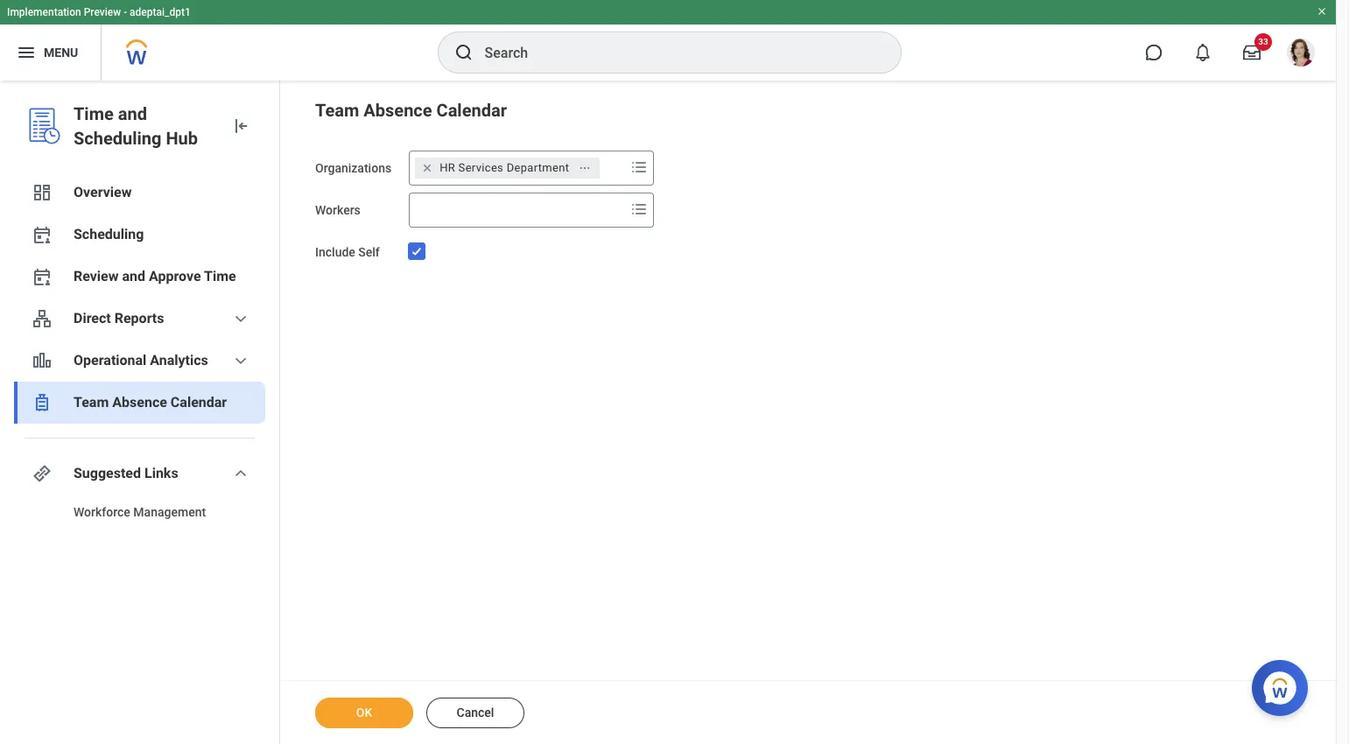 Task type: locate. For each thing, give the bounding box(es) containing it.
suggested links button
[[14, 453, 265, 495]]

1 scheduling from the top
[[74, 128, 162, 149]]

menu button
[[0, 25, 101, 81]]

0 vertical spatial chevron down small image
[[230, 308, 251, 329]]

menu banner
[[0, 0, 1337, 81]]

absence
[[364, 100, 432, 121], [112, 394, 167, 411]]

management
[[133, 505, 206, 519]]

team absence calendar
[[315, 100, 507, 121], [74, 394, 227, 411]]

and right the review
[[122, 268, 145, 285]]

0 vertical spatial team
[[315, 100, 359, 121]]

chevron down small image for reports
[[230, 308, 251, 329]]

chevron down small image inside operational analytics dropdown button
[[230, 350, 251, 371]]

2 scheduling from the top
[[74, 226, 144, 243]]

calendar user solid image down dashboard icon
[[32, 224, 53, 245]]

ok
[[356, 706, 372, 720]]

33
[[1259, 37, 1269, 46]]

review and approve time
[[74, 268, 236, 285]]

0 horizontal spatial team absence calendar
[[74, 394, 227, 411]]

1 vertical spatial scheduling
[[74, 226, 144, 243]]

hub
[[166, 128, 198, 149]]

workforce management
[[74, 505, 206, 519]]

1 chevron down small image from the top
[[230, 308, 251, 329]]

services
[[459, 161, 504, 174]]

Workers field
[[410, 194, 626, 226]]

cancel
[[457, 706, 494, 720]]

view team image
[[32, 308, 53, 329]]

0 horizontal spatial absence
[[112, 394, 167, 411]]

calendar down analytics
[[171, 394, 227, 411]]

time down menu
[[74, 103, 114, 124]]

team up organizations
[[315, 100, 359, 121]]

1 calendar user solid image from the top
[[32, 224, 53, 245]]

0 horizontal spatial calendar
[[171, 394, 227, 411]]

calendar user solid image for review and approve time
[[32, 266, 53, 287]]

suggested links
[[74, 465, 178, 482]]

include
[[315, 245, 355, 259]]

absence up "x small" image
[[364, 100, 432, 121]]

operational analytics button
[[14, 340, 265, 382]]

analytics
[[150, 352, 208, 369]]

review
[[74, 268, 119, 285]]

0 vertical spatial scheduling
[[74, 128, 162, 149]]

time and scheduling hub element
[[74, 102, 216, 151]]

team absence calendar link
[[14, 382, 265, 424]]

1 vertical spatial team
[[74, 394, 109, 411]]

0 vertical spatial time
[[74, 103, 114, 124]]

calendar up services
[[437, 100, 507, 121]]

suggested
[[74, 465, 141, 482]]

time right approve at the left of the page
[[204, 268, 236, 285]]

links
[[145, 465, 178, 482]]

team absence calendar up "x small" image
[[315, 100, 507, 121]]

-
[[124, 6, 127, 18]]

time
[[74, 103, 114, 124], [204, 268, 236, 285]]

1 vertical spatial chevron down small image
[[230, 350, 251, 371]]

navigation pane region
[[0, 81, 280, 744]]

0 vertical spatial calendar user solid image
[[32, 224, 53, 245]]

0 vertical spatial and
[[118, 103, 147, 124]]

operational analytics
[[74, 352, 208, 369]]

1 horizontal spatial time
[[204, 268, 236, 285]]

scheduling up overview on the left top
[[74, 128, 162, 149]]

close environment banner image
[[1317, 6, 1328, 17]]

and inside time and scheduling hub
[[118, 103, 147, 124]]

1 vertical spatial calendar
[[171, 394, 227, 411]]

chevron down small image for analytics
[[230, 350, 251, 371]]

task timeoff image
[[32, 392, 53, 413]]

scheduling down overview on the left top
[[74, 226, 144, 243]]

1 horizontal spatial team absence calendar
[[315, 100, 507, 121]]

overview link
[[14, 172, 265, 214]]

and up the overview link
[[118, 103, 147, 124]]

0 horizontal spatial time
[[74, 103, 114, 124]]

team inside navigation pane region
[[74, 394, 109, 411]]

chevron down small image
[[230, 308, 251, 329], [230, 350, 251, 371]]

menu
[[44, 45, 78, 59]]

2 calendar user solid image from the top
[[32, 266, 53, 287]]

direct
[[74, 310, 111, 327]]

team absence calendar down operational analytics dropdown button
[[74, 394, 227, 411]]

reports
[[114, 310, 164, 327]]

1 vertical spatial team absence calendar
[[74, 394, 227, 411]]

1 vertical spatial and
[[122, 268, 145, 285]]

absence inside navigation pane region
[[112, 394, 167, 411]]

calendar user solid image inside "review and approve time" link
[[32, 266, 53, 287]]

calendar user solid image inside scheduling link
[[32, 224, 53, 245]]

workforce
[[74, 505, 130, 519]]

hr services department, press delete to clear value. option
[[415, 158, 600, 179]]

time and scheduling hub
[[74, 103, 198, 149]]

1 horizontal spatial calendar
[[437, 100, 507, 121]]

transformation import image
[[230, 116, 251, 137]]

1 vertical spatial calendar user solid image
[[32, 266, 53, 287]]

and
[[118, 103, 147, 124], [122, 268, 145, 285]]

chevron down small image inside direct reports dropdown button
[[230, 308, 251, 329]]

absence down operational analytics dropdown button
[[112, 394, 167, 411]]

2 chevron down small image from the top
[[230, 350, 251, 371]]

team down operational
[[74, 394, 109, 411]]

implementation preview -   adeptai_dpt1
[[7, 6, 191, 18]]

0 vertical spatial absence
[[364, 100, 432, 121]]

1 vertical spatial absence
[[112, 394, 167, 411]]

department
[[507, 161, 570, 174]]

hr services department
[[440, 161, 570, 174]]

link image
[[32, 463, 53, 484]]

time inside time and scheduling hub
[[74, 103, 114, 124]]

team
[[315, 100, 359, 121], [74, 394, 109, 411]]

prompts image
[[629, 157, 650, 178]]

0 horizontal spatial team
[[74, 394, 109, 411]]

0 vertical spatial calendar
[[437, 100, 507, 121]]

calendar user solid image up view team icon
[[32, 266, 53, 287]]

calendar
[[437, 100, 507, 121], [171, 394, 227, 411]]

calendar user solid image
[[32, 224, 53, 245], [32, 266, 53, 287]]

prompts image
[[629, 199, 650, 220]]

0 vertical spatial team absence calendar
[[315, 100, 507, 121]]

scheduling
[[74, 128, 162, 149], [74, 226, 144, 243]]



Task type: describe. For each thing, give the bounding box(es) containing it.
scheduling link
[[14, 214, 265, 256]]

chart image
[[32, 350, 53, 371]]

direct reports button
[[14, 298, 265, 340]]

check small image
[[407, 241, 428, 262]]

cancel button
[[427, 698, 525, 729]]

profile logan mcneil image
[[1288, 39, 1316, 70]]

x small image
[[419, 159, 436, 177]]

workers
[[315, 203, 361, 217]]

hr
[[440, 161, 456, 174]]

overview
[[74, 184, 132, 201]]

inbox large image
[[1244, 44, 1261, 61]]

dashboard image
[[32, 182, 53, 203]]

include self
[[315, 245, 380, 259]]

chevron down small image
[[230, 463, 251, 484]]

implementation
[[7, 6, 81, 18]]

review and approve time link
[[14, 256, 265, 298]]

workforce management link
[[14, 495, 265, 530]]

approve
[[149, 268, 201, 285]]

direct reports
[[74, 310, 164, 327]]

1 horizontal spatial absence
[[364, 100, 432, 121]]

preview
[[84, 6, 121, 18]]

related actions image
[[579, 162, 591, 174]]

scheduling inside time and scheduling hub
[[74, 128, 162, 149]]

1 vertical spatial time
[[204, 268, 236, 285]]

operational
[[74, 352, 147, 369]]

calendar inside navigation pane region
[[171, 394, 227, 411]]

search image
[[453, 42, 474, 63]]

1 horizontal spatial team
[[315, 100, 359, 121]]

and for review
[[122, 268, 145, 285]]

self
[[359, 245, 380, 259]]

ok button
[[315, 698, 413, 729]]

adeptai_dpt1
[[130, 6, 191, 18]]

notifications large image
[[1195, 44, 1212, 61]]

calendar user solid image for scheduling
[[32, 224, 53, 245]]

Search Workday  search field
[[485, 33, 865, 72]]

team absence calendar inside navigation pane region
[[74, 394, 227, 411]]

33 button
[[1233, 33, 1273, 72]]

organizations
[[315, 161, 392, 175]]

and for time
[[118, 103, 147, 124]]

hr services department element
[[440, 160, 570, 176]]

justify image
[[16, 42, 37, 63]]



Task type: vqa. For each thing, say whether or not it's contained in the screenshot.
AIDAN MITZNER
no



